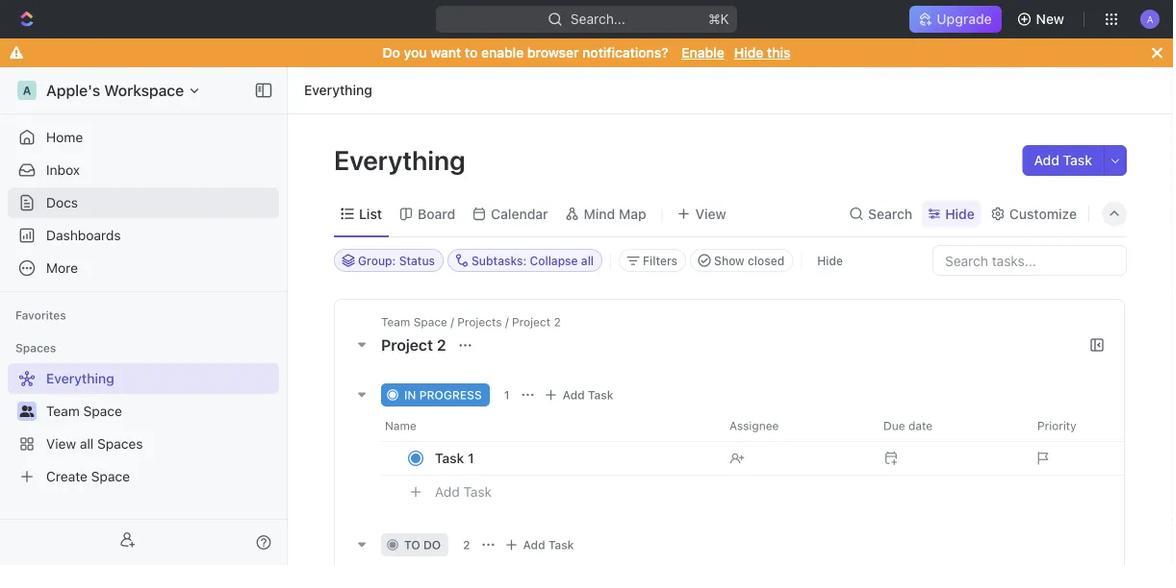 Task type: describe. For each thing, give the bounding box(es) containing it.
assignee
[[730, 420, 779, 433]]

add down task 1
[[435, 485, 460, 501]]

mind map
[[584, 206, 646, 222]]

browser
[[527, 45, 579, 61]]

a inside dropdown button
[[1147, 13, 1153, 24]]

0 horizontal spatial spaces
[[15, 342, 56, 355]]

map
[[619, 206, 646, 222]]

0 horizontal spatial hide
[[734, 45, 764, 61]]

list
[[359, 206, 382, 222]]

you
[[404, 45, 427, 61]]

home
[[46, 129, 83, 145]]

collapse
[[530, 254, 578, 268]]

new
[[1036, 11, 1064, 27]]

1 horizontal spatial all
[[581, 254, 594, 268]]

add task button up customize
[[1023, 145, 1104, 176]]

docs link
[[8, 188, 279, 218]]

home link
[[8, 122, 279, 153]]

add task button down task 1
[[426, 481, 500, 504]]

more button
[[8, 253, 279, 284]]

workspace
[[104, 81, 184, 100]]

add task down task 1
[[435, 485, 492, 501]]

create space
[[46, 469, 130, 485]]

status
[[399, 254, 435, 268]]

name
[[385, 420, 417, 433]]

all inside 'link'
[[80, 436, 94, 452]]

want
[[430, 45, 461, 61]]

more
[[46, 260, 78, 276]]

add task button up name dropdown button on the bottom of page
[[540, 384, 621, 407]]

add task button down task 1 link
[[500, 534, 582, 557]]

mind
[[584, 206, 615, 222]]

Search tasks... text field
[[934, 246, 1126, 275]]

subtasks:
[[472, 254, 527, 268]]

1 / from the left
[[451, 316, 454, 329]]

team space
[[46, 404, 122, 420]]

0 horizontal spatial 1
[[468, 451, 474, 467]]

search...
[[571, 11, 626, 27]]

favorites
[[15, 309, 66, 322]]

customize button
[[984, 201, 1083, 228]]

assignee button
[[718, 411, 872, 442]]

view for view all spaces
[[46, 436, 76, 452]]

view all spaces
[[46, 436, 143, 452]]

apple's workspace
[[46, 81, 184, 100]]

task down task 1 link
[[548, 539, 574, 552]]

closed
[[748, 254, 785, 268]]

show closed
[[714, 254, 785, 268]]

0 vertical spatial project
[[512, 316, 551, 329]]

do
[[383, 45, 400, 61]]

space for create space
[[91, 469, 130, 485]]

mind map link
[[580, 201, 646, 228]]

list link
[[355, 201, 382, 228]]

add up customize
[[1034, 153, 1060, 168]]

1 horizontal spatial 1
[[504, 389, 510, 402]]

favorites button
[[8, 304, 74, 327]]

search
[[868, 206, 913, 222]]

view for view
[[695, 206, 726, 222]]

tree inside 'sidebar' navigation
[[8, 364, 279, 493]]

board
[[418, 206, 455, 222]]

team for team space
[[46, 404, 80, 420]]

task 1
[[435, 451, 474, 467]]

priority button
[[1026, 411, 1173, 442]]

new button
[[1009, 4, 1076, 35]]

due date
[[884, 420, 933, 433]]

due date button
[[872, 411, 1026, 442]]

this
[[767, 45, 791, 61]]

add task up name dropdown button on the bottom of page
[[563, 389, 614, 402]]

a inside navigation
[[23, 84, 31, 97]]

board link
[[414, 201, 455, 228]]

create
[[46, 469, 88, 485]]

docs
[[46, 195, 78, 211]]

task 1 link
[[430, 445, 714, 473]]



Task type: locate. For each thing, give the bounding box(es) containing it.
hide left this
[[734, 45, 764, 61]]

to
[[465, 45, 478, 61], [404, 539, 420, 552]]

project 2
[[381, 336, 450, 355]]

0 horizontal spatial project
[[381, 336, 433, 355]]

filters button
[[619, 249, 686, 272]]

project up in
[[381, 336, 433, 355]]

space
[[414, 316, 447, 329], [83, 404, 122, 420], [91, 469, 130, 485]]

all
[[581, 254, 594, 268], [80, 436, 94, 452]]

0 horizontal spatial all
[[80, 436, 94, 452]]

projects
[[457, 316, 502, 329]]

1 horizontal spatial team
[[381, 316, 410, 329]]

everything inside tree
[[46, 371, 114, 387]]

view inside 'link'
[[46, 436, 76, 452]]

task down task 1
[[463, 485, 492, 501]]

/ left projects
[[451, 316, 454, 329]]

0 horizontal spatial 2
[[437, 336, 446, 355]]

0 horizontal spatial team
[[46, 404, 80, 420]]

view
[[695, 206, 726, 222], [46, 436, 76, 452]]

1 vertical spatial everything link
[[8, 364, 275, 395]]

2 vertical spatial space
[[91, 469, 130, 485]]

1 up name dropdown button on the bottom of page
[[504, 389, 510, 402]]

0 vertical spatial space
[[414, 316, 447, 329]]

0 horizontal spatial everything link
[[8, 364, 275, 395]]

calendar link
[[487, 201, 548, 228]]

1 horizontal spatial spaces
[[97, 436, 143, 452]]

show closed button
[[690, 249, 793, 272]]

0 vertical spatial hide
[[734, 45, 764, 61]]

view up show
[[695, 206, 726, 222]]

0 vertical spatial spaces
[[15, 342, 56, 355]]

to do
[[404, 539, 441, 552]]

0 vertical spatial team
[[381, 316, 410, 329]]

everything link inside tree
[[8, 364, 275, 395]]

spaces inside 'link'
[[97, 436, 143, 452]]

view button
[[670, 192, 733, 237]]

team right user group icon
[[46, 404, 80, 420]]

sidebar navigation
[[0, 67, 292, 566]]

1 vertical spatial view
[[46, 436, 76, 452]]

0 vertical spatial 1
[[504, 389, 510, 402]]

group:
[[358, 254, 396, 268]]

0 vertical spatial everything
[[304, 82, 372, 98]]

subtasks: collapse all
[[472, 254, 594, 268]]

a button
[[1135, 4, 1166, 35]]

team up project 2
[[381, 316, 410, 329]]

priority
[[1038, 420, 1077, 433]]

hide right search
[[945, 206, 975, 222]]

0 vertical spatial everything link
[[299, 79, 377, 102]]

view inside button
[[695, 206, 726, 222]]

space inside team space link
[[83, 404, 122, 420]]

task
[[1063, 153, 1092, 168], [588, 389, 614, 402], [435, 451, 464, 467], [463, 485, 492, 501], [548, 539, 574, 552]]

everything
[[304, 82, 372, 98], [334, 144, 471, 176], [46, 371, 114, 387]]

everything link
[[299, 79, 377, 102], [8, 364, 275, 395]]

1 horizontal spatial project
[[512, 316, 551, 329]]

do you want to enable browser notifications? enable hide this
[[383, 45, 791, 61]]

team space link
[[46, 397, 275, 427]]

2 vertical spatial everything
[[46, 371, 114, 387]]

in progress
[[404, 389, 482, 402]]

0 horizontal spatial a
[[23, 84, 31, 97]]

space up view all spaces
[[83, 404, 122, 420]]

1 vertical spatial to
[[404, 539, 420, 552]]

1 vertical spatial all
[[80, 436, 94, 452]]

search button
[[843, 201, 918, 228]]

add
[[1034, 153, 1060, 168], [563, 389, 585, 402], [435, 485, 460, 501], [523, 539, 545, 552]]

/
[[451, 316, 454, 329], [505, 316, 509, 329]]

due
[[884, 420, 905, 433]]

1 horizontal spatial /
[[505, 316, 509, 329]]

2 / from the left
[[505, 316, 509, 329]]

0 vertical spatial all
[[581, 254, 594, 268]]

apple's workspace, , element
[[17, 81, 37, 100]]

2 vertical spatial hide
[[817, 254, 843, 268]]

space up project 2
[[414, 316, 447, 329]]

enable
[[682, 45, 725, 61]]

tree
[[8, 364, 279, 493]]

all up create space
[[80, 436, 94, 452]]

view up create
[[46, 436, 76, 452]]

1 horizontal spatial view
[[695, 206, 726, 222]]

0 horizontal spatial view
[[46, 436, 76, 452]]

to left 'do'
[[404, 539, 420, 552]]

1 vertical spatial space
[[83, 404, 122, 420]]

add task
[[1034, 153, 1092, 168], [563, 389, 614, 402], [435, 485, 492, 501], [523, 539, 574, 552]]

1 down "progress"
[[468, 451, 474, 467]]

add up name dropdown button on the bottom of page
[[563, 389, 585, 402]]

team inside tree
[[46, 404, 80, 420]]

hide
[[734, 45, 764, 61], [945, 206, 975, 222], [817, 254, 843, 268]]

team for team space / projects / project 2
[[381, 316, 410, 329]]

progress
[[419, 389, 482, 402]]

add task up customize
[[1034, 153, 1092, 168]]

1 horizontal spatial everything link
[[299, 79, 377, 102]]

tree containing everything
[[8, 364, 279, 493]]

upgrade link
[[910, 6, 1002, 33]]

team space / projects / project 2
[[381, 316, 561, 329]]

1 vertical spatial hide
[[945, 206, 975, 222]]

1 horizontal spatial a
[[1147, 13, 1153, 24]]

date
[[909, 420, 933, 433]]

user group image
[[20, 406, 34, 418]]

1 vertical spatial 2
[[437, 336, 446, 355]]

2 down team space / projects / project 2
[[437, 336, 446, 355]]

inbox
[[46, 162, 80, 178]]

upgrade
[[937, 11, 992, 27]]

1
[[504, 389, 510, 402], [468, 451, 474, 467]]

project
[[512, 316, 551, 329], [381, 336, 433, 355]]

team
[[381, 316, 410, 329], [46, 404, 80, 420]]

hide right the closed
[[817, 254, 843, 268]]

add task button
[[1023, 145, 1104, 176], [540, 384, 621, 407], [426, 481, 500, 504], [500, 534, 582, 557]]

hide inside dropdown button
[[945, 206, 975, 222]]

⌘k
[[708, 11, 729, 27]]

1 horizontal spatial 2
[[463, 539, 470, 552]]

hide button
[[810, 249, 851, 272]]

space for team space
[[83, 404, 122, 420]]

1 horizontal spatial to
[[465, 45, 478, 61]]

space inside create space link
[[91, 469, 130, 485]]

0 horizontal spatial to
[[404, 539, 420, 552]]

add down task 1 link
[[523, 539, 545, 552]]

0 vertical spatial a
[[1147, 13, 1153, 24]]

all right collapse
[[581, 254, 594, 268]]

hide inside button
[[817, 254, 843, 268]]

to right "want"
[[465, 45, 478, 61]]

0 vertical spatial to
[[465, 45, 478, 61]]

project right projects
[[512, 316, 551, 329]]

1 vertical spatial team
[[46, 404, 80, 420]]

1 vertical spatial project
[[381, 336, 433, 355]]

2 down collapse
[[554, 316, 561, 329]]

2 horizontal spatial hide
[[945, 206, 975, 222]]

add task down task 1 link
[[523, 539, 574, 552]]

dashboards
[[46, 228, 121, 244]]

show
[[714, 254, 745, 268]]

hide button
[[922, 201, 981, 228]]

1 vertical spatial spaces
[[97, 436, 143, 452]]

group: status
[[358, 254, 435, 268]]

customize
[[1009, 206, 1077, 222]]

in
[[404, 389, 416, 402]]

2 horizontal spatial 2
[[554, 316, 561, 329]]

view all spaces link
[[8, 429, 275, 460]]

2
[[554, 316, 561, 329], [437, 336, 446, 355], [463, 539, 470, 552]]

inbox link
[[8, 155, 279, 186]]

do
[[423, 539, 441, 552]]

spaces down favorites
[[15, 342, 56, 355]]

a
[[1147, 13, 1153, 24], [23, 84, 31, 97]]

space down view all spaces
[[91, 469, 130, 485]]

task down "progress"
[[435, 451, 464, 467]]

0 horizontal spatial /
[[451, 316, 454, 329]]

dashboards link
[[8, 220, 279, 251]]

calendar
[[491, 206, 548, 222]]

everything for the everything link in the tree
[[46, 371, 114, 387]]

1 vertical spatial 1
[[468, 451, 474, 467]]

2 right 'do'
[[463, 539, 470, 552]]

spaces up create space link
[[97, 436, 143, 452]]

task up customize
[[1063, 153, 1092, 168]]

1 vertical spatial everything
[[334, 144, 471, 176]]

task up name dropdown button on the bottom of page
[[588, 389, 614, 402]]

create space link
[[8, 462, 275, 493]]

0 vertical spatial 2
[[554, 316, 561, 329]]

view button
[[670, 201, 733, 228]]

filters
[[643, 254, 678, 268]]

space for team space / projects / project 2
[[414, 316, 447, 329]]

/ right projects
[[505, 316, 509, 329]]

apple's
[[46, 81, 100, 100]]

enable
[[481, 45, 524, 61]]

1 horizontal spatial hide
[[817, 254, 843, 268]]

everything for rightmost the everything link
[[304, 82, 372, 98]]

2 vertical spatial 2
[[463, 539, 470, 552]]

notifications?
[[582, 45, 668, 61]]

1 vertical spatial a
[[23, 84, 31, 97]]

name button
[[381, 411, 718, 442]]

0 vertical spatial view
[[695, 206, 726, 222]]



Task type: vqa. For each thing, say whether or not it's contained in the screenshot.
wifi icon
no



